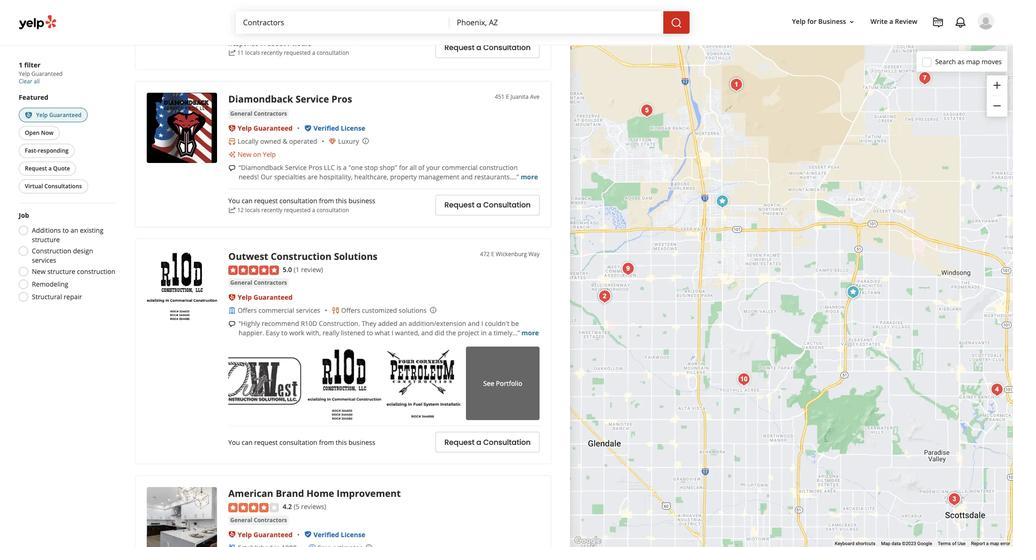 Task type: describe. For each thing, give the bounding box(es) containing it.
general contractors link for outwest
[[228, 279, 289, 288]]

4.2
[[283, 503, 292, 512]]

projects image
[[933, 17, 944, 28]]

phx handyman & remodel image
[[713, 192, 732, 211]]

"highly
[[239, 319, 260, 328]]

open now
[[25, 129, 54, 137]]

yelp guaranteed button up "owned"
[[238, 124, 293, 133]]

1 vertical spatial structure
[[47, 268, 75, 276]]

solutions
[[399, 306, 427, 315]]

license for 16 free estimates v2 icon
[[341, 531, 365, 540]]

service for diamondback
[[296, 93, 329, 105]]

exact building image
[[844, 283, 863, 302]]

none field find
[[243, 17, 442, 28]]

contractors for american
[[254, 517, 287, 525]]

hospitality,
[[319, 172, 353, 181]]

remodeling…"
[[239, 15, 281, 24]]

an inside additions to an existing structure
[[71, 226, 78, 235]]

2 can from the top
[[242, 439, 253, 448]]

general contractors link for american
[[228, 516, 289, 526]]

locally
[[238, 137, 259, 146]]

did
[[435, 329, 445, 338]]

diamondback
[[228, 93, 293, 105]]

green home services image
[[638, 101, 656, 120]]

property
[[390, 172, 417, 181]]

american brand home improvement image
[[147, 488, 217, 548]]

16 trending v2 image for you can request consultation from this business
[[228, 207, 236, 214]]

11 locals recently requested a consultation
[[237, 49, 349, 57]]

responds
[[228, 39, 258, 48]]

all inside "diamondback service pros llc is a "one stop shop" for all of your commercial construction needs! our specialties are hospitality, healthcare, property management and restaurants.…" more
[[410, 163, 417, 172]]

keyboard shortcuts button
[[835, 541, 876, 548]]

offers for offers commercial services
[[238, 306, 257, 315]]

construction inside option group
[[77, 268, 115, 276]]

d&d construction image
[[595, 287, 614, 306]]

portfolio
[[496, 379, 523, 388]]

request for 1st request a consultation 'button' from the bottom
[[445, 437, 475, 448]]

diamondback service pros image
[[147, 93, 217, 163]]

search
[[936, 57, 956, 66]]

16 chevron down v2 image
[[848, 18, 856, 26]]

0 horizontal spatial commercial
[[259, 306, 294, 315]]

needs!
[[239, 172, 259, 181]]

request a consultation for you can request consultation from this business
[[445, 200, 531, 211]]

russ handyman and construction image
[[916, 69, 934, 87]]

locally owned & operated
[[238, 137, 317, 146]]

offers commercial services
[[238, 306, 320, 315]]

sunset tile & bath image
[[619, 260, 638, 278]]

16 verified v2 image
[[304, 532, 312, 539]]

Near text field
[[457, 17, 656, 28]]

reviews)
[[301, 503, 326, 512]]

shop"
[[380, 163, 398, 172]]

healthcare,
[[354, 172, 389, 181]]

general for outwest
[[230, 279, 252, 287]]

16 new v2 image
[[228, 151, 236, 158]]

keyboard
[[835, 542, 855, 547]]

zoom out image
[[992, 100, 1003, 112]]

outwest construction solutions
[[228, 250, 378, 263]]

repair
[[64, 293, 82, 302]]

©2023
[[902, 542, 917, 547]]

for inside "bellissimo home restorations has been a trusted and successful general contractor for over 7 years. bellissimo is a independent general contractor who provides exceptional remodeling…"
[[498, 0, 507, 5]]

a inside ""highly recommend r10d construction. they added an addition/extension and i couldn't be happier. easy to work with, really listened to what i wanted, and did the project in a timely…" more"
[[489, 329, 492, 338]]

a inside button
[[48, 165, 52, 173]]

3 consultation from the top
[[483, 437, 531, 448]]

your
[[426, 163, 440, 172]]

new on yelp
[[238, 150, 276, 159]]

couldn't
[[485, 319, 510, 328]]

1 vertical spatial general
[[344, 6, 367, 14]]

structure inside additions to an existing structure
[[32, 236, 60, 245]]

1 you can request consultation from this business from the top
[[228, 197, 375, 206]]

timely…"
[[494, 329, 520, 338]]

verified license button for 16 luxury v2 image
[[314, 124, 365, 133]]

with,
[[306, 329, 321, 338]]

open now button
[[19, 126, 60, 140]]

our
[[261, 172, 273, 181]]

vetsbuilt contracting image
[[988, 381, 1007, 399]]

recently for responds in about
[[261, 49, 282, 57]]

google
[[918, 542, 933, 547]]

yelp guaranteed for yelp guaranteed 'button' under 4.2 star rating image
[[238, 531, 293, 540]]

magana framing and remodeling image
[[844, 283, 863, 302]]

and inside "bellissimo home restorations has been a trusted and successful general contractor for over 7 years. bellissimo is a independent general contractor who provides exceptional remodeling…"
[[393, 0, 405, 5]]

write
[[871, 17, 888, 26]]

years.
[[239, 6, 257, 14]]

1 general contractors link from the top
[[228, 109, 289, 119]]

"bellissimo home restorations has been a trusted and successful general contractor for over 7 years. bellissimo is a independent general contractor who provides exceptional remodeling…"
[[239, 0, 527, 24]]

general for american
[[230, 517, 252, 525]]

all inside 1 filter yelp guaranteed clear all
[[34, 77, 40, 85]]

request a consultation button for responds in about
[[436, 37, 540, 58]]

more inside "diamondback service pros llc is a "one stop shop" for all of your commercial construction needs! our specialties are hospitality, healthcare, property management and restaurants.…" more
[[521, 172, 538, 181]]

0 vertical spatial i
[[482, 319, 483, 328]]

wickenburg
[[496, 250, 527, 258]]

diamondback service pros general contractors
[[228, 93, 352, 118]]

keyboard shortcuts
[[835, 542, 876, 547]]

google image
[[573, 536, 604, 548]]

terms of use
[[938, 542, 966, 547]]

recently for you can request consultation from this business
[[261, 207, 282, 215]]

guaranteed inside 1 filter yelp guaranteed clear all
[[31, 70, 63, 78]]

they
[[362, 319, 376, 328]]

5.0 (1 review)
[[283, 265, 323, 274]]

16 verified v2 image
[[304, 125, 312, 132]]

successful
[[407, 0, 438, 5]]

now
[[41, 129, 54, 137]]

clear all link
[[19, 77, 40, 85]]

r10d
[[301, 319, 317, 328]]

addition/extension
[[409, 319, 466, 328]]

a inside "diamondback service pros llc is a "one stop shop" for all of your commercial construction needs! our specialties are hospitality, healthcare, property management and restaurants.…" more
[[343, 163, 347, 172]]

1 general contractors button from the top
[[228, 109, 289, 119]]

0 horizontal spatial 7
[[287, 39, 291, 48]]

outwest construction solutions image
[[147, 250, 217, 321]]

new structure construction
[[32, 268, 115, 276]]

yelp right on
[[263, 150, 276, 159]]

verified license button for 16 free estimates v2 icon
[[314, 531, 365, 540]]

1 horizontal spatial to
[[281, 329, 288, 338]]

yelp up "highly
[[238, 293, 252, 302]]

12
[[237, 207, 244, 215]]

solutions
[[334, 250, 378, 263]]

existing
[[80, 226, 103, 235]]

report a map error link
[[972, 542, 1011, 547]]

juanita
[[511, 93, 529, 101]]

service for "diamondback
[[285, 163, 307, 172]]

yelp for business
[[792, 17, 846, 26]]

commercial inside "diamondback service pros llc is a "one stop shop" for all of your commercial construction needs! our specialties are hospitality, healthcare, property management and restaurants.…" more
[[442, 163, 478, 172]]

new for new structure construction
[[32, 268, 46, 276]]

1 this from the top
[[336, 197, 347, 206]]

0 vertical spatial more link
[[283, 15, 300, 24]]

job
[[19, 211, 29, 220]]

offers for offers customized solutions
[[341, 306, 360, 315]]

user actions element
[[785, 12, 1008, 69]]

guaranteed inside featured group
[[49, 111, 82, 119]]

for inside "diamondback service pros llc is a "one stop shop" for all of your commercial construction needs! our specialties are hospitality, healthcare, property management and restaurants.…" more
[[399, 163, 408, 172]]

license for 16 luxury v2 image
[[341, 124, 365, 133]]

about
[[268, 39, 286, 48]]

yelp inside button
[[792, 17, 806, 26]]

1 request from the top
[[254, 197, 278, 206]]

yelp guaranteed for yelp guaranteed 'button' on top of "owned"
[[238, 124, 293, 133]]

restaurants.…"
[[475, 172, 519, 181]]

write a review link
[[867, 13, 922, 30]]

additions
[[32, 226, 61, 235]]

review
[[895, 17, 918, 26]]

search as map moves
[[936, 57, 1002, 66]]

additions to an existing structure
[[32, 226, 103, 245]]

terms of use link
[[938, 542, 966, 547]]

16 commercial services v2 image
[[228, 307, 236, 315]]

really
[[323, 329, 339, 338]]

request for request a quote button
[[25, 165, 47, 173]]

responds in about 7 hours
[[228, 39, 312, 48]]

quote
[[53, 165, 70, 173]]

1 business from the top
[[349, 197, 375, 206]]

2 from from the top
[[319, 439, 334, 448]]

offers customized solutions
[[341, 306, 427, 315]]

2 horizontal spatial to
[[367, 329, 373, 338]]

structural
[[32, 293, 62, 302]]

use
[[958, 542, 966, 547]]

verified for 16 free estimates v2 icon
[[314, 531, 339, 540]]

request for request a consultation 'button' associated with you can request consultation from this business
[[445, 200, 475, 211]]

yelp guaranteed button up offers commercial services
[[238, 293, 293, 302]]

christina o. image
[[978, 13, 995, 30]]

error
[[1001, 542, 1011, 547]]

yelp guaranteed inside yelp guaranteed 'button'
[[36, 111, 82, 119]]

pros for "diamondback
[[309, 163, 322, 172]]

0 horizontal spatial in
[[260, 39, 266, 48]]

general contractors for outwest
[[230, 279, 287, 287]]

472 e wickenburg way
[[480, 250, 540, 258]]

added
[[378, 319, 398, 328]]

16 locally owned v2 image
[[228, 138, 236, 145]]

Find text field
[[243, 17, 442, 28]]

"highly recommend r10d construction. they added an addition/extension and i couldn't be happier. easy to work with, really listened to what i wanted, and did the project in a timely…" more
[[239, 319, 539, 338]]

trusted
[[369, 0, 391, 5]]

0 vertical spatial more
[[283, 15, 300, 24]]

1 vertical spatial i
[[392, 329, 394, 338]]

and up project
[[468, 319, 480, 328]]

none field near
[[457, 17, 656, 28]]

map data ©2023 google
[[881, 542, 933, 547]]

guaranteed up offers commercial services
[[254, 293, 293, 302]]

&
[[283, 137, 288, 146]]

yelp guaranteed button up the now
[[19, 108, 88, 123]]

1 can from the top
[[242, 197, 253, 206]]

16 speech v2 image for "diamondback service pros llc is a "one stop shop" for all of your commercial construction needs! our specialties are hospitality, healthcare, property management and restaurants.…"
[[228, 164, 236, 172]]



Task type: locate. For each thing, give the bounding box(es) containing it.
0 horizontal spatial construction
[[77, 268, 115, 276]]

write a review
[[871, 17, 918, 26]]

general contractors button down 4.2 star rating image
[[228, 516, 289, 526]]

see
[[483, 379, 494, 388]]

16 trending v2 image left the 12
[[228, 207, 236, 214]]

contractors down diamondback
[[254, 110, 287, 118]]

remodeling
[[32, 280, 68, 289]]

0 horizontal spatial none field
[[243, 17, 442, 28]]

d&d construction image
[[595, 287, 614, 306]]

and up who on the top left of the page
[[393, 0, 405, 5]]

1 request a consultation button from the top
[[436, 37, 540, 58]]

1 vertical spatial from
[[319, 439, 334, 448]]

1 vertical spatial of
[[953, 542, 957, 547]]

restorations
[[294, 0, 333, 5]]

0 horizontal spatial construction
[[32, 247, 71, 256]]

all right clear
[[34, 77, 40, 85]]

of inside "diamondback service pros llc is a "one stop shop" for all of your commercial construction needs! our specialties are hospitality, healthcare, property management and restaurants.…" more
[[418, 163, 425, 172]]

3 general contractors link from the top
[[228, 516, 289, 526]]

0 vertical spatial 7
[[524, 0, 527, 5]]

locals right the 12
[[245, 207, 260, 215]]

new right 16 new v2 icon
[[238, 150, 252, 159]]

1 horizontal spatial construction
[[271, 250, 332, 263]]

bellissimo
[[259, 6, 290, 14]]

az remodel pros image
[[727, 75, 746, 94], [727, 75, 746, 94]]

fast-
[[25, 147, 38, 155]]

independent
[[303, 6, 342, 14]]

1 vertical spatial general contractors link
[[228, 279, 289, 288]]

i
[[482, 319, 483, 328], [392, 329, 394, 338]]

16 luxury v2 image
[[329, 138, 336, 145]]

1 vertical spatial verified license button
[[314, 531, 365, 540]]

search image
[[671, 17, 682, 28]]

contractors inside diamondback service pros general contractors
[[254, 110, 287, 118]]

0 vertical spatial in
[[260, 39, 266, 48]]

an left existing
[[71, 226, 78, 235]]

0 vertical spatial of
[[418, 163, 425, 172]]

0 vertical spatial you can request consultation from this business
[[228, 197, 375, 206]]

consultation for responds in about
[[483, 42, 531, 53]]

service up 16 verified v2 icon
[[296, 93, 329, 105]]

yelp guaranteed for yelp guaranteed 'button' over offers commercial services
[[238, 293, 293, 302]]

construction up 5.0 (1 review)
[[271, 250, 332, 263]]

project
[[458, 329, 479, 338]]

requested for responds in about
[[284, 49, 311, 57]]

0 horizontal spatial for
[[399, 163, 408, 172]]

16 speech v2 image
[[228, 321, 236, 328]]

472
[[480, 250, 490, 258]]

for up the property
[[399, 163, 408, 172]]

1 horizontal spatial offers
[[341, 306, 360, 315]]

been
[[347, 0, 362, 5]]

general contractors link down 5 star rating image
[[228, 279, 289, 288]]

an up wanted, on the bottom
[[399, 319, 407, 328]]

requested down hours on the left top of the page
[[284, 49, 311, 57]]

2 general from the top
[[230, 279, 252, 287]]

1 horizontal spatial contractor
[[464, 0, 496, 5]]

1 vertical spatial commercial
[[259, 306, 294, 315]]

2 recently from the top
[[261, 207, 282, 215]]

an inside ""highly recommend r10d construction. they added an addition/extension and i couldn't be happier. easy to work with, really listened to what i wanted, and did the project in a timely…" more"
[[399, 319, 407, 328]]

1 offers from the left
[[238, 306, 257, 315]]

3 request a consultation from the top
[[445, 437, 531, 448]]

to down recommend
[[281, 329, 288, 338]]

2 locals from the top
[[245, 207, 260, 215]]

2 general contractors link from the top
[[228, 279, 289, 288]]

yelp
[[792, 17, 806, 26], [19, 70, 30, 78], [36, 111, 48, 119], [238, 124, 252, 133], [263, 150, 276, 159], [238, 293, 252, 302], [238, 531, 252, 540]]

0 vertical spatial contractor
[[464, 0, 496, 5]]

2 vertical spatial consultation
[[483, 437, 531, 448]]

guaranteed up the now
[[49, 111, 82, 119]]

construction inside construction design services
[[32, 247, 71, 256]]

home
[[274, 0, 292, 5], [307, 488, 334, 501]]

1 vertical spatial verified license
[[314, 531, 365, 540]]

yelp guaranteed up "owned"
[[238, 124, 293, 133]]

none field down has on the left top of page
[[243, 17, 442, 28]]

of left use
[[953, 542, 957, 547]]

map for error
[[990, 542, 1000, 547]]

consultation
[[317, 49, 349, 57], [280, 197, 317, 206], [317, 207, 349, 215], [280, 439, 317, 448]]

1 consultation from the top
[[483, 42, 531, 53]]

1 general from the top
[[230, 110, 252, 118]]

2 you can request consultation from this business from the top
[[228, 439, 375, 448]]

wanted,
[[395, 329, 420, 338]]

service inside diamondback service pros general contractors
[[296, 93, 329, 105]]

"diamondback
[[239, 163, 283, 172]]

pros for diamondback
[[332, 93, 352, 105]]

0 vertical spatial from
[[319, 197, 334, 206]]

1 16 trending v2 image from the top
[[228, 49, 236, 57]]

0 vertical spatial new
[[238, 150, 252, 159]]

general contractors for american
[[230, 517, 287, 525]]

16 trending v2 image left "11"
[[228, 49, 236, 57]]

0 horizontal spatial services
[[32, 256, 56, 265]]

1 vertical spatial for
[[808, 17, 817, 26]]

group
[[987, 76, 1008, 117]]

license up luxury
[[341, 124, 365, 133]]

1 horizontal spatial pros
[[332, 93, 352, 105]]

1 16 speech v2 image from the top
[[228, 0, 236, 5]]

1 request a consultation from the top
[[445, 42, 531, 53]]

ave
[[530, 93, 540, 101]]

commercial
[[442, 163, 478, 172], [259, 306, 294, 315]]

e right 472
[[491, 250, 495, 258]]

yelp guaranteed up offers commercial services
[[238, 293, 293, 302]]

service up specialties
[[285, 163, 307, 172]]

construction inside "diamondback service pros llc is a "one stop shop" for all of your commercial construction needs! our specialties are hospitality, healthcare, property management and restaurants.…" more
[[480, 163, 518, 172]]

0 horizontal spatial new
[[32, 268, 46, 276]]

yelp left business
[[792, 17, 806, 26]]

1 recently from the top
[[261, 49, 282, 57]]

7 inside "bellissimo home restorations has been a trusted and successful general contractor for over 7 years. bellissimo is a independent general contractor who provides exceptional remodeling…"
[[524, 0, 527, 5]]

services for construction design services
[[32, 256, 56, 265]]

verified license for 16 free estimates v2 icon
[[314, 531, 365, 540]]

yelp inside 1 filter yelp guaranteed clear all
[[19, 70, 30, 78]]

guaranteed down filter
[[31, 70, 63, 78]]

zoom in image
[[992, 80, 1003, 91]]

general
[[230, 110, 252, 118], [230, 279, 252, 287], [230, 517, 252, 525]]

yelp guaranteed down 4.2 star rating image
[[238, 531, 293, 540]]

construction down the additions
[[32, 247, 71, 256]]

1 verified license button from the top
[[314, 124, 365, 133]]

0 horizontal spatial e
[[491, 250, 495, 258]]

2 consultation from the top
[[483, 200, 531, 211]]

16 established in v2 image
[[228, 545, 236, 548]]

0 vertical spatial verified license
[[314, 124, 365, 133]]

and
[[393, 0, 405, 5], [461, 172, 473, 181], [468, 319, 480, 328], [421, 329, 433, 338]]

yelp up locally
[[238, 124, 252, 133]]

0 vertical spatial an
[[71, 226, 78, 235]]

12 locals recently requested a consultation
[[237, 207, 349, 215]]

featured group
[[17, 93, 116, 196]]

see portfolio
[[483, 379, 523, 388]]

yelp down 1
[[19, 70, 30, 78]]

requested for you can request consultation from this business
[[284, 207, 311, 215]]

2 contractors from the top
[[254, 279, 287, 287]]

2 verified from the top
[[314, 531, 339, 540]]

consultations
[[44, 183, 82, 191]]

over
[[508, 0, 522, 5]]

management
[[419, 172, 460, 181]]

1 vertical spatial can
[[242, 439, 253, 448]]

2 none field from the left
[[457, 17, 656, 28]]

of left your
[[418, 163, 425, 172]]

4.2 (5 reviews)
[[283, 503, 326, 512]]

option group containing job
[[16, 211, 116, 305]]

0 vertical spatial construction
[[480, 163, 518, 172]]

16 speech v2 image for "bellissimo home restorations has been a trusted and successful general contractor for over 7 years. bellissimo is a independent general contractor who provides exceptional remodeling…"
[[228, 0, 236, 5]]

0 horizontal spatial offers
[[238, 306, 257, 315]]

2 horizontal spatial for
[[808, 17, 817, 26]]

1 filter yelp guaranteed clear all
[[19, 60, 63, 85]]

general contractors link
[[228, 109, 289, 119], [228, 279, 289, 288], [228, 516, 289, 526]]

0 horizontal spatial general
[[344, 6, 367, 14]]

16 free estimates v2 image
[[308, 545, 316, 548]]

moves
[[982, 57, 1002, 66]]

contractor up exceptional
[[464, 0, 496, 5]]

to right the additions
[[63, 226, 69, 235]]

1 locals from the top
[[245, 49, 260, 57]]

outwest construction solutions link
[[228, 250, 378, 263]]

requested
[[284, 49, 311, 57], [284, 207, 311, 215]]

3 request a consultation button from the top
[[436, 433, 540, 453]]

llc
[[324, 163, 335, 172]]

0 vertical spatial locals
[[245, 49, 260, 57]]

is inside "bellissimo home restorations has been a trusted and successful general contractor for over 7 years. bellissimo is a independent general contractor who provides exceptional remodeling…"
[[291, 6, 296, 14]]

construction
[[480, 163, 518, 172], [77, 268, 115, 276]]

"one
[[349, 163, 363, 172]]

16 speech v2 image down 16 new v2 icon
[[228, 164, 236, 172]]

2 vertical spatial request a consultation button
[[436, 433, 540, 453]]

1 vertical spatial general
[[230, 279, 252, 287]]

for left business
[[808, 17, 817, 26]]

verified
[[314, 124, 339, 133], [314, 531, 339, 540]]

in inside ""highly recommend r10d construction. they added an addition/extension and i couldn't be happier. easy to work with, really listened to what i wanted, and did the project in a timely…" more"
[[481, 329, 487, 338]]

1 vertical spatial home
[[307, 488, 334, 501]]

3 general contractors button from the top
[[228, 516, 289, 526]]

general down been
[[344, 6, 367, 14]]

american brand home improvement
[[228, 488, 401, 501]]

2 license from the top
[[341, 531, 365, 540]]

license down improvement
[[341, 531, 365, 540]]

1 vertical spatial is
[[337, 163, 342, 172]]

and right 'management'
[[461, 172, 473, 181]]

contractors down 5 star rating image
[[254, 279, 287, 287]]

1 horizontal spatial none field
[[457, 17, 656, 28]]

for inside button
[[808, 17, 817, 26]]

home up reviews)
[[307, 488, 334, 501]]

yelp guaranteed
[[36, 111, 82, 119], [238, 124, 293, 133], [238, 293, 293, 302], [238, 531, 293, 540]]

None field
[[243, 17, 442, 28], [457, 17, 656, 28]]

on
[[253, 150, 261, 159]]

0 vertical spatial 16 trending v2 image
[[228, 49, 236, 57]]

0 vertical spatial is
[[291, 6, 296, 14]]

yelp guaranteed button down 4.2 star rating image
[[238, 531, 293, 540]]

general contractors button down 5 star rating image
[[228, 279, 289, 288]]

consultation for you can request consultation from this business
[[483, 200, 531, 211]]

2 verified license button from the top
[[314, 531, 365, 540]]

(5
[[294, 503, 300, 512]]

1 vertical spatial general contractors button
[[228, 279, 289, 288]]

verified license button up 16 free estimates v2 icon
[[314, 531, 365, 540]]

1 horizontal spatial construction
[[480, 163, 518, 172]]

2 vertical spatial more link
[[522, 329, 539, 338]]

recently right the 12
[[261, 207, 282, 215]]

request a quote button
[[19, 162, 76, 176]]

to
[[63, 226, 69, 235], [281, 329, 288, 338], [367, 329, 373, 338]]

option group
[[16, 211, 116, 305]]

0 horizontal spatial to
[[63, 226, 69, 235]]

general up exceptional
[[440, 0, 463, 5]]

1 vertical spatial e
[[491, 250, 495, 258]]

0 horizontal spatial map
[[967, 57, 980, 66]]

1 vertical spatial this
[[336, 439, 347, 448]]

0 vertical spatial request a consultation button
[[436, 37, 540, 58]]

general contractors button down diamondback
[[228, 109, 289, 119]]

improvement
[[337, 488, 401, 501]]

1 from from the top
[[319, 197, 334, 206]]

i left "couldn't"
[[482, 319, 483, 328]]

exceptional
[[445, 6, 480, 14]]

1 vertical spatial verified
[[314, 531, 339, 540]]

structure down construction design services
[[47, 268, 75, 276]]

construction up restaurants.…"
[[480, 163, 518, 172]]

1 vertical spatial 7
[[287, 39, 291, 48]]

pros
[[332, 93, 352, 105], [309, 163, 322, 172]]

1 vertical spatial an
[[399, 319, 407, 328]]

services inside construction design services
[[32, 256, 56, 265]]

e for diamondback service pros
[[506, 93, 509, 101]]

2 request a consultation button from the top
[[436, 195, 540, 216]]

g&c construction image
[[735, 370, 753, 389]]

1 contractors from the top
[[254, 110, 287, 118]]

1 vertical spatial all
[[410, 163, 417, 172]]

2 request from the top
[[254, 439, 278, 448]]

virtual consultations button
[[19, 180, 88, 194]]

to inside additions to an existing structure
[[63, 226, 69, 235]]

new for new on yelp
[[238, 150, 252, 159]]

offers
[[238, 306, 257, 315], [341, 306, 360, 315]]

general contractors button for american
[[228, 516, 289, 526]]

16 offers custom solutions v2 image
[[332, 307, 339, 315]]

1 horizontal spatial 7
[[524, 0, 527, 5]]

terms
[[938, 542, 951, 547]]

16 trending v2 image
[[228, 49, 236, 57], [228, 207, 236, 214]]

request inside button
[[25, 165, 47, 173]]

2 this from the top
[[336, 439, 347, 448]]

1 none field from the left
[[243, 17, 442, 28]]

0 horizontal spatial home
[[274, 0, 292, 5]]

offers right 16 offers custom solutions v2 icon in the left of the page
[[341, 306, 360, 315]]

request
[[254, 197, 278, 206], [254, 439, 278, 448]]

0 vertical spatial verified license button
[[314, 124, 365, 133]]

1 horizontal spatial home
[[307, 488, 334, 501]]

locals right "11"
[[245, 49, 260, 57]]

0 horizontal spatial contractor
[[369, 6, 401, 14]]

iconyelpguaranteedbadgesmall image
[[228, 125, 236, 132], [228, 125, 236, 132], [228, 294, 236, 302], [228, 294, 236, 302], [228, 532, 236, 539], [228, 532, 236, 539]]

report
[[972, 542, 985, 547]]

r h design and build image
[[945, 490, 964, 509], [945, 490, 964, 509]]

services up "remodeling"
[[32, 256, 56, 265]]

open
[[25, 129, 40, 137]]

1 horizontal spatial general
[[440, 0, 463, 5]]

general inside diamondback service pros general contractors
[[230, 110, 252, 118]]

commercial up recommend
[[259, 306, 294, 315]]

1 horizontal spatial is
[[337, 163, 342, 172]]

7 right 'over'
[[524, 0, 527, 5]]

1 vertical spatial contractor
[[369, 6, 401, 14]]

american brand home improvement link
[[228, 488, 401, 501]]

business
[[349, 197, 375, 206], [349, 439, 375, 448]]

structural repair
[[32, 293, 82, 302]]

16 trending v2 image for responds in about
[[228, 49, 236, 57]]

0 vertical spatial general contractors
[[230, 279, 287, 287]]

request a quote
[[25, 165, 70, 173]]

request a consultation button for you can request consultation from this business
[[436, 195, 540, 216]]

luxury
[[338, 137, 359, 146]]

map
[[967, 57, 980, 66], [990, 542, 1000, 547]]

construction design services
[[32, 247, 93, 265]]

yelp guaranteed button
[[19, 108, 88, 123], [238, 124, 293, 133], [238, 293, 293, 302], [238, 531, 293, 540]]

pros inside "diamondback service pros llc is a "one stop shop" for all of your commercial construction needs! our specialties are hospitality, healthcare, property management and restaurants.…" more
[[309, 163, 322, 172]]

0 vertical spatial 16 speech v2 image
[[228, 0, 236, 5]]

3 general from the top
[[230, 517, 252, 525]]

verified license up 16 free estimates v2 icon
[[314, 531, 365, 540]]

request for request a consultation 'button' associated with responds in about
[[445, 42, 475, 53]]

contractor down trusted
[[369, 6, 401, 14]]

0 vertical spatial consultation
[[483, 42, 531, 53]]

1 requested from the top
[[284, 49, 311, 57]]

yelp inside 'button'
[[36, 111, 48, 119]]

work
[[289, 329, 305, 338]]

2 you from the top
[[228, 439, 240, 448]]

owned
[[260, 137, 281, 146]]

451
[[495, 93, 505, 101]]

1 you from the top
[[228, 197, 240, 206]]

1 horizontal spatial in
[[481, 329, 487, 338]]

the
[[446, 329, 456, 338]]

contractors for outwest
[[254, 279, 287, 287]]

3 contractors from the top
[[254, 517, 287, 525]]

review)
[[301, 265, 323, 274]]

(1
[[294, 265, 300, 274]]

2 general contractors button from the top
[[228, 279, 289, 288]]

0 vertical spatial request a consultation
[[445, 42, 531, 53]]

1 verified license from the top
[[314, 124, 365, 133]]

1 vertical spatial more link
[[521, 172, 538, 181]]

0 vertical spatial all
[[34, 77, 40, 85]]

contractor
[[464, 0, 496, 5], [369, 6, 401, 14]]

general contractors link down 4.2 star rating image
[[228, 516, 289, 526]]

contractors
[[254, 110, 287, 118], [254, 279, 287, 287], [254, 517, 287, 525]]

home up bellissimo
[[274, 0, 292, 5]]

yelp guaranteed up the now
[[36, 111, 82, 119]]

1 vertical spatial pros
[[309, 163, 322, 172]]

verified license button
[[314, 124, 365, 133], [314, 531, 365, 540]]

4.2 star rating image
[[228, 504, 279, 513]]

1 general contractors from the top
[[230, 279, 287, 287]]

verified license up 16 luxury v2 image
[[314, 124, 365, 133]]

requested down specialties
[[284, 207, 311, 215]]

more link down bellissimo
[[283, 15, 300, 24]]

license
[[341, 124, 365, 133], [341, 531, 365, 540]]

easy
[[266, 329, 280, 338]]

more link right restaurants.…"
[[521, 172, 538, 181]]

1 vertical spatial license
[[341, 531, 365, 540]]

and left did
[[421, 329, 433, 338]]

has
[[334, 0, 345, 5]]

16 yelp guaranteed v2 image
[[25, 112, 32, 119]]

0 vertical spatial map
[[967, 57, 980, 66]]

0 vertical spatial can
[[242, 197, 253, 206]]

service inside "diamondback service pros llc is a "one stop shop" for all of your commercial construction needs! our specialties are hospitality, healthcare, property management and restaurants.…" more
[[285, 163, 307, 172]]

1 vertical spatial recently
[[261, 207, 282, 215]]

is
[[291, 6, 296, 14], [337, 163, 342, 172]]

construction down design
[[77, 268, 115, 276]]

0 vertical spatial general
[[440, 0, 463, 5]]

general down 4.2 star rating image
[[230, 517, 252, 525]]

2 general contractors from the top
[[230, 517, 287, 525]]

more link for outwest construction solutions
[[522, 329, 539, 338]]

more right restaurants.…"
[[521, 172, 538, 181]]

new up "remodeling"
[[32, 268, 46, 276]]

brand
[[276, 488, 304, 501]]

7 up 11 locals recently requested a consultation
[[287, 39, 291, 48]]

way
[[529, 250, 540, 258]]

new inside option group
[[32, 268, 46, 276]]

0 vertical spatial general contractors button
[[228, 109, 289, 119]]

0 horizontal spatial all
[[34, 77, 40, 85]]

structure down the additions
[[32, 236, 60, 245]]

0 vertical spatial request
[[254, 197, 278, 206]]

2 offers from the left
[[341, 306, 360, 315]]

2 verified license from the top
[[314, 531, 365, 540]]

map for moves
[[967, 57, 980, 66]]

services
[[32, 256, 56, 265], [296, 306, 320, 315]]

more link for diamondback service pros
[[521, 172, 538, 181]]

guaranteed down 4.2
[[254, 531, 293, 540]]

1 verified from the top
[[314, 124, 339, 133]]

virtual
[[25, 183, 43, 191]]

1 vertical spatial construction
[[77, 268, 115, 276]]

general contractors link down diamondback
[[228, 109, 289, 119]]

happier.
[[239, 329, 264, 338]]

general down 5 star rating image
[[230, 279, 252, 287]]

0 vertical spatial e
[[506, 93, 509, 101]]

5 star rating image
[[228, 266, 279, 275]]

0 vertical spatial verified
[[314, 124, 339, 133]]

1 horizontal spatial commercial
[[442, 163, 478, 172]]

0 horizontal spatial is
[[291, 6, 296, 14]]

business
[[819, 17, 846, 26]]

is inside "diamondback service pros llc is a "one stop shop" for all of your commercial construction needs! our specialties are hospitality, healthcare, property management and restaurants.…" more
[[337, 163, 342, 172]]

as
[[958, 57, 965, 66]]

1 vertical spatial business
[[349, 439, 375, 448]]

verified up 16 luxury v2 image
[[314, 124, 339, 133]]

1 license from the top
[[341, 124, 365, 133]]

None search field
[[236, 11, 692, 34]]

for
[[498, 0, 507, 5], [808, 17, 817, 26], [399, 163, 408, 172]]

in right project
[[481, 329, 487, 338]]

general contractors button for outwest
[[228, 279, 289, 288]]

map right as
[[967, 57, 980, 66]]

guaranteed up "owned"
[[254, 124, 293, 133]]

2 vertical spatial general
[[230, 517, 252, 525]]

2 vertical spatial more
[[522, 329, 539, 338]]

pros up the are
[[309, 163, 322, 172]]

2 requested from the top
[[284, 207, 311, 215]]

verified up 16 free estimates v2 icon
[[314, 531, 339, 540]]

e right 451
[[506, 93, 509, 101]]

yelp down 4.2 star rating image
[[238, 531, 252, 540]]

"bellissimo
[[239, 0, 272, 5]]

locals
[[245, 49, 260, 57], [245, 207, 260, 215]]

pros inside diamondback service pros general contractors
[[332, 93, 352, 105]]

verified license button up 16 luxury v2 image
[[314, 124, 365, 133]]

none field down 'over'
[[457, 17, 656, 28]]

info icon image
[[362, 137, 369, 145], [362, 137, 369, 145], [430, 307, 437, 314], [430, 307, 437, 314], [365, 544, 373, 548], [365, 544, 373, 548]]

2 16 trending v2 image from the top
[[228, 207, 236, 214]]

16 speech v2 image
[[228, 0, 236, 5], [228, 164, 236, 172]]

recently down responds in about 7 hours
[[261, 49, 282, 57]]

e for outwest construction solutions
[[491, 250, 495, 258]]

pros up luxury
[[332, 93, 352, 105]]

2 16 speech v2 image from the top
[[228, 164, 236, 172]]

request a consultation for responds in about
[[445, 42, 531, 53]]

map region
[[536, 19, 1013, 548]]

1 vertical spatial services
[[296, 306, 320, 315]]

of
[[418, 163, 425, 172], [953, 542, 957, 547]]

service
[[296, 93, 329, 105], [285, 163, 307, 172]]

services for offers commercial services
[[296, 306, 320, 315]]

home inside "bellissimo home restorations has been a trusted and successful general contractor for over 7 years. bellissimo is a independent general contractor who provides exceptional remodeling…"
[[274, 0, 292, 5]]

locals for you can request consultation from this business
[[245, 207, 260, 215]]

more link right timely…"
[[522, 329, 539, 338]]

general down diamondback
[[230, 110, 252, 118]]

2 vertical spatial for
[[399, 163, 408, 172]]

0 vertical spatial service
[[296, 93, 329, 105]]

2 vertical spatial contractors
[[254, 517, 287, 525]]

0 horizontal spatial pros
[[309, 163, 322, 172]]

1 vertical spatial more
[[521, 172, 538, 181]]

2 request a consultation from the top
[[445, 200, 531, 211]]

more inside ""highly recommend r10d construction. they added an addition/extension and i couldn't be happier. easy to work with, really listened to what i wanted, and did the project in a timely…" more"
[[522, 329, 539, 338]]

outwest
[[228, 250, 268, 263]]

1 horizontal spatial of
[[953, 542, 957, 547]]

notifications image
[[955, 17, 967, 28]]

5.0
[[283, 265, 292, 274]]

and inside "diamondback service pros llc is a "one stop shop" for all of your commercial construction needs! our specialties are hospitality, healthcare, property management and restaurants.…" more
[[461, 172, 473, 181]]

locals for responds in about
[[245, 49, 260, 57]]

1 vertical spatial map
[[990, 542, 1000, 547]]

general contractors down 5 star rating image
[[230, 279, 287, 287]]

is right bellissimo
[[291, 6, 296, 14]]

verified for 16 luxury v2 image
[[314, 124, 339, 133]]

verified license for 16 luxury v2 image
[[314, 124, 365, 133]]

i right the what
[[392, 329, 394, 338]]

in left about
[[260, 39, 266, 48]]

1 vertical spatial you
[[228, 439, 240, 448]]

general contractors down 4.2 star rating image
[[230, 517, 287, 525]]

yelp right 16 yelp guaranteed v2 image
[[36, 111, 48, 119]]

2 business from the top
[[349, 439, 375, 448]]

0 vertical spatial general contractors link
[[228, 109, 289, 119]]

1 vertical spatial in
[[481, 329, 487, 338]]

to down they
[[367, 329, 373, 338]]



Task type: vqa. For each thing, say whether or not it's contained in the screenshot.
bottommost locals
yes



